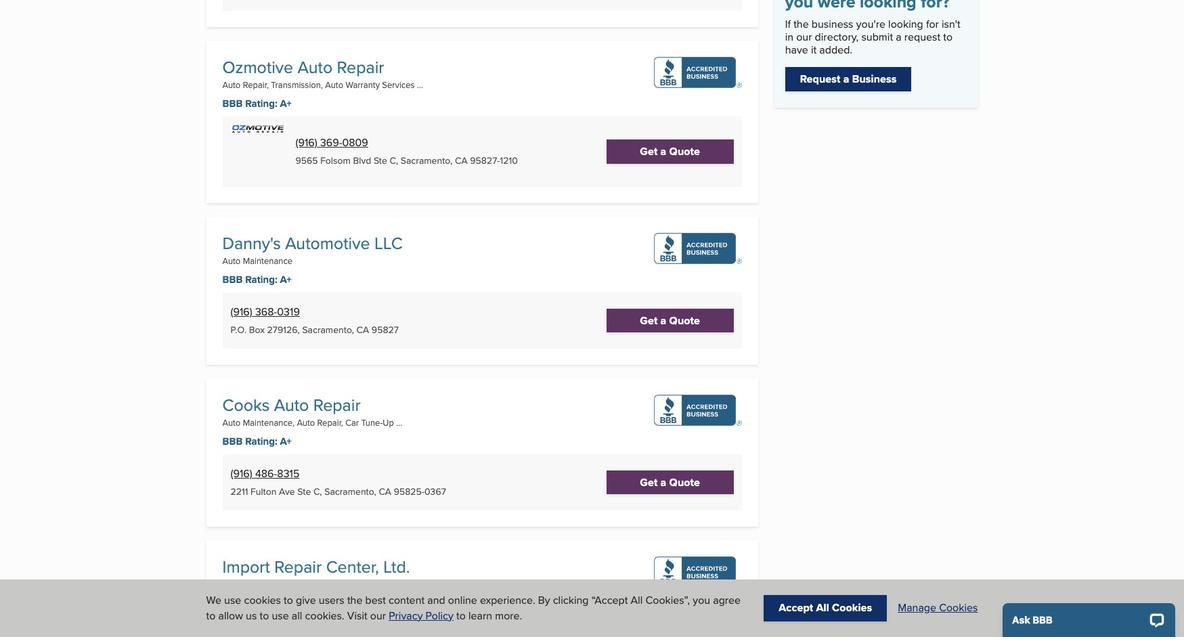 Task type: locate. For each thing, give the bounding box(es) containing it.
2 cookies from the left
[[939, 600, 978, 616]]

2 vertical spatial get a quote link
[[607, 471, 734, 495]]

bbb inside danny's automotive llc auto maintenance bbb rating: a+
[[222, 272, 243, 287]]

(916)
[[296, 135, 317, 150], [231, 304, 252, 320], [231, 466, 252, 482]]

2 vertical spatial get
[[640, 475, 658, 490]]

all right accept
[[816, 600, 830, 616]]

3 get from the top
[[640, 475, 658, 490]]

request a business
[[800, 71, 897, 87]]

business
[[852, 71, 897, 87]]

(916) inside the (916) 368-0319 p.o. box 279126 , sacramento, ca 95827
[[231, 304, 252, 320]]

get for danny's automotive llc
[[640, 313, 658, 328]]

business
[[812, 16, 854, 32]]

cookies",
[[646, 593, 690, 608]]

rating: right allow
[[245, 597, 277, 612]]

c for 8315
[[313, 485, 320, 498]]

2 vertical spatial repair,
[[243, 579, 269, 591]]

all
[[631, 593, 643, 608], [816, 600, 830, 616]]

1 horizontal spatial c
[[390, 154, 396, 167]]

to inside if the business you're looking for isn't in our directory, submit a request to have it added.
[[944, 29, 953, 45]]

...
[[417, 78, 423, 91], [396, 417, 402, 429], [430, 579, 436, 591]]

0 horizontal spatial ste
[[298, 485, 311, 498]]

, down 0319
[[298, 323, 300, 336]]

1 get a quote link from the top
[[607, 140, 734, 164]]

, inside the (916) 486-8315 2211 fulton ave ste c , sacramento, ca 95825-0367
[[320, 485, 322, 498]]

2 horizontal spatial ,
[[396, 154, 398, 167]]

a+ down maintenance at the top left of page
[[280, 272, 292, 287]]

... right up
[[396, 417, 402, 429]]

2 get a quote from the top
[[640, 313, 700, 328]]

1 rating: from the top
[[245, 96, 277, 111]]

3 get a quote from the top
[[640, 475, 700, 490]]

bbb
[[222, 96, 243, 111], [222, 272, 243, 287], [222, 434, 243, 449], [222, 597, 243, 612]]

9565
[[296, 154, 318, 167]]

2 horizontal spatial ca
[[455, 154, 468, 167]]

our inside the we use cookies to give users the best content and online experience. by clicking "accept all cookies", you agree to allow us to use all cookies. visit our
[[370, 608, 386, 623]]

c inside (916) 369-0809 9565 folsom blvd ste c , sacramento, ca 95827-1210
[[390, 154, 396, 167]]

accredited business image
[[654, 57, 742, 88], [654, 233, 742, 264], [654, 395, 742, 426], [654, 557, 742, 588]]

0 vertical spatial the
[[794, 16, 809, 32]]

0 vertical spatial get
[[640, 144, 658, 159]]

2 bbb from the top
[[222, 272, 243, 287]]

rating: down maintenance at the top left of page
[[245, 272, 277, 287]]

accept all cookies button
[[764, 596, 887, 622]]

3 rating: from the top
[[245, 434, 277, 449]]

2 vertical spatial get a quote
[[640, 475, 700, 490]]

0 vertical spatial repair,
[[243, 78, 269, 91]]

(916) for cooks
[[231, 466, 252, 482]]

1 horizontal spatial all
[[816, 600, 830, 616]]

a+
[[280, 96, 292, 111], [280, 272, 292, 287], [280, 434, 292, 449], [280, 597, 292, 612]]

sacramento, inside the (916) 486-8315 2211 fulton ave ste c , sacramento, ca 95825-0367
[[325, 485, 376, 498]]

0 horizontal spatial ca
[[357, 323, 369, 336]]

2 rating: from the top
[[245, 272, 277, 287]]

2 vertical spatial quote
[[670, 475, 700, 490]]

auto inside danny's automotive llc auto maintenance bbb rating: a+
[[222, 255, 241, 267]]

rating: up (916) 486-8315 link
[[245, 434, 277, 449]]

ste right blvd
[[374, 154, 387, 167]]

0 horizontal spatial all
[[631, 593, 643, 608]]

use
[[224, 593, 241, 608], [272, 608, 289, 623]]

maintenance,
[[243, 417, 295, 429], [292, 579, 343, 591]]

3 quote from the top
[[670, 475, 700, 490]]

use left all
[[272, 608, 289, 623]]

all inside the we use cookies to give users the best content and online experience. by clicking "accept all cookies", you agree to allow us to use all cookies. visit our
[[631, 593, 643, 608]]

tune-
[[361, 417, 383, 429]]

2 horizontal spatial ...
[[430, 579, 436, 591]]

, for 0809
[[396, 154, 398, 167]]

8315
[[277, 466, 300, 482]]

to right for at the right top of the page
[[944, 29, 953, 45]]

1 vertical spatial repair
[[313, 393, 361, 417]]

(916) inside (916) 369-0809 9565 folsom blvd ste c , sacramento, ca 95827-1210
[[296, 135, 317, 150]]

(916) up 9565
[[296, 135, 317, 150]]

0 horizontal spatial c
[[313, 485, 320, 498]]

1 get from the top
[[640, 144, 658, 159]]

... inside 'ozmotive auto repair auto repair, transmission, auto warranty services ... bbb rating: a+'
[[417, 78, 423, 91]]

95827-
[[470, 154, 500, 167]]

quote for cooks auto repair
[[670, 475, 700, 490]]

ca left 95827-
[[455, 154, 468, 167]]

ste inside (916) 369-0809 9565 folsom blvd ste c , sacramento, ca 95827-1210
[[374, 154, 387, 167]]

2 vertical spatial (916)
[[231, 466, 252, 482]]

repair, inside 'ozmotive auto repair auto repair, transmission, auto warranty services ... bbb rating: a+'
[[243, 78, 269, 91]]

0 vertical spatial ,
[[396, 154, 398, 167]]

0 vertical spatial ste
[[374, 154, 387, 167]]

1 a+ from the top
[[280, 96, 292, 111]]

c inside the (916) 486-8315 2211 fulton ave ste c , sacramento, ca 95825-0367
[[313, 485, 320, 498]]

1 vertical spatial get a quote link
[[607, 309, 734, 333]]

get a quote link
[[607, 140, 734, 164], [607, 309, 734, 333], [607, 471, 734, 495]]

1 vertical spatial get
[[640, 313, 658, 328]]

0 vertical spatial (916)
[[296, 135, 317, 150]]

ste right ave
[[298, 485, 311, 498]]

maintenance, inside import repair center, ltd. auto repair, auto maintenance, auto air conditioning ...
[[292, 579, 343, 591]]

looking
[[889, 16, 924, 32]]

get for cooks auto repair
[[640, 475, 658, 490]]

blvd
[[353, 154, 371, 167]]

0 horizontal spatial ,
[[298, 323, 300, 336]]

0 vertical spatial our
[[797, 29, 812, 45]]

and
[[428, 593, 445, 608]]

sacramento, for 8315
[[325, 485, 376, 498]]

bbb inside cooks auto repair auto maintenance, auto repair, car tune-up ... bbb rating: a+
[[222, 434, 243, 449]]

users
[[319, 593, 345, 608]]

1 accredited business image from the top
[[654, 57, 742, 88]]

2 accredited business image from the top
[[654, 233, 742, 264]]

0 vertical spatial ca
[[455, 154, 468, 167]]

0 horizontal spatial ...
[[396, 417, 402, 429]]

maintenance, up give in the left bottom of the page
[[292, 579, 343, 591]]

cookies right accept
[[832, 600, 872, 616]]

1 vertical spatial the
[[347, 593, 363, 608]]

2 vertical spatial ca
[[379, 485, 392, 498]]

bbb right we
[[222, 597, 243, 612]]

repair, up cookies on the bottom of page
[[243, 579, 269, 591]]

a
[[896, 29, 902, 45], [844, 71, 850, 87], [661, 144, 667, 159], [661, 313, 667, 328], [661, 475, 667, 490]]

to left allow
[[206, 608, 216, 623]]

2 a+ from the top
[[280, 272, 292, 287]]

1 horizontal spatial ...
[[417, 78, 423, 91]]

1 vertical spatial get a quote
[[640, 313, 700, 328]]

repair, inside cooks auto repair auto maintenance, auto repair, car tune-up ... bbb rating: a+
[[317, 417, 343, 429]]

auto
[[298, 55, 333, 79], [222, 78, 241, 91], [325, 78, 343, 91], [222, 255, 241, 267], [274, 393, 309, 417], [222, 417, 241, 429], [297, 417, 315, 429], [222, 579, 241, 591], [271, 579, 289, 591], [346, 579, 364, 591]]

accredited business image for danny's automotive llc
[[654, 233, 742, 264]]

1 vertical spatial ,
[[298, 323, 300, 336]]

2 vertical spatial sacramento,
[[325, 485, 376, 498]]

all inside button
[[816, 600, 830, 616]]

ca left 95827
[[357, 323, 369, 336]]

get
[[640, 144, 658, 159], [640, 313, 658, 328], [640, 475, 658, 490]]

bbb rating: a+
[[222, 597, 292, 612]]

our
[[797, 29, 812, 45], [370, 608, 386, 623]]

... right the services
[[417, 78, 423, 91]]

0 vertical spatial repair
[[337, 55, 384, 79]]

486-
[[255, 466, 277, 482]]

a+ inside danny's automotive llc auto maintenance bbb rating: a+
[[280, 272, 292, 287]]

, inside (916) 369-0809 9565 folsom blvd ste c , sacramento, ca 95827-1210
[[396, 154, 398, 167]]

rating: down ozmotive
[[245, 96, 277, 111]]

1 vertical spatial ...
[[396, 417, 402, 429]]

quote for danny's automotive llc
[[670, 313, 700, 328]]

a+ down transmission,
[[280, 96, 292, 111]]

cookies.
[[305, 608, 345, 623]]

ca
[[455, 154, 468, 167], [357, 323, 369, 336], [379, 485, 392, 498]]

sacramento, left 95827-
[[401, 154, 453, 167]]

(916) up "p.o."
[[231, 304, 252, 320]]

, for 8315
[[320, 485, 322, 498]]

1 vertical spatial (916)
[[231, 304, 252, 320]]

sacramento,
[[401, 154, 453, 167], [302, 323, 354, 336], [325, 485, 376, 498]]

maintenance, up 486-
[[243, 417, 295, 429]]

repair, left transmission,
[[243, 78, 269, 91]]

1 vertical spatial our
[[370, 608, 386, 623]]

cookies
[[244, 593, 281, 608]]

repair left tune-
[[313, 393, 361, 417]]

1 vertical spatial repair,
[[317, 417, 343, 429]]

, right blvd
[[396, 154, 398, 167]]

1 horizontal spatial our
[[797, 29, 812, 45]]

added.
[[820, 42, 853, 58]]

repair inside 'ozmotive auto repair auto repair, transmission, auto warranty services ... bbb rating: a+'
[[337, 55, 384, 79]]

request
[[800, 71, 841, 87]]

import
[[222, 555, 270, 579]]

1 vertical spatial c
[[313, 485, 320, 498]]

, right ave
[[320, 485, 322, 498]]

3 bbb from the top
[[222, 434, 243, 449]]

1 horizontal spatial the
[[794, 16, 809, 32]]

2 vertical spatial ,
[[320, 485, 322, 498]]

a+ left all
[[280, 597, 292, 612]]

1 horizontal spatial ste
[[374, 154, 387, 167]]

use right we
[[224, 593, 241, 608]]

"accept
[[592, 593, 628, 608]]

repair,
[[243, 78, 269, 91], [317, 417, 343, 429], [243, 579, 269, 591]]

0 vertical spatial c
[[390, 154, 396, 167]]

sacramento, right 279126
[[302, 323, 354, 336]]

quote
[[670, 144, 700, 159], [670, 313, 700, 328], [670, 475, 700, 490]]

get for ozmotive auto repair
[[640, 144, 658, 159]]

bbb down 'cooks' at the left of page
[[222, 434, 243, 449]]

ca inside the (916) 368-0319 p.o. box 279126 , sacramento, ca 95827
[[357, 323, 369, 336]]

1 vertical spatial quote
[[670, 313, 700, 328]]

rating:
[[245, 96, 277, 111], [245, 272, 277, 287], [245, 434, 277, 449], [245, 597, 277, 612]]

repair inside import repair center, ltd. auto repair, auto maintenance, auto air conditioning ...
[[275, 555, 322, 579]]

0 horizontal spatial the
[[347, 593, 363, 608]]

bbb down ozmotive
[[222, 96, 243, 111]]

ca left 95825-
[[379, 485, 392, 498]]

get a quote link for ozmotive auto repair
[[607, 140, 734, 164]]

sacramento, left 95825-
[[325, 485, 376, 498]]

repair up give in the left bottom of the page
[[275, 555, 322, 579]]

2 get from the top
[[640, 313, 658, 328]]

service
[[325, 597, 358, 611]]

1 quote from the top
[[670, 144, 700, 159]]

95827
[[372, 323, 399, 336]]

(916) for danny's
[[231, 304, 252, 320]]

to left learn
[[456, 608, 466, 623]]

repair, left car
[[317, 417, 343, 429]]

0 horizontal spatial our
[[370, 608, 386, 623]]

1 horizontal spatial ,
[[320, 485, 322, 498]]

3 a+ from the top
[[280, 434, 292, 449]]

rating: inside 'ozmotive auto repair auto repair, transmission, auto warranty services ... bbb rating: a+'
[[245, 96, 277, 111]]

2 get a quote link from the top
[[607, 309, 734, 333]]

3 get a quote link from the top
[[607, 471, 734, 495]]

0 vertical spatial get a quote link
[[607, 140, 734, 164]]

a+ up 8315
[[280, 434, 292, 449]]

get a quote link for danny's automotive llc
[[607, 309, 734, 333]]

2 quote from the top
[[670, 313, 700, 328]]

0 vertical spatial quote
[[670, 144, 700, 159]]

privacy policy link
[[389, 608, 454, 623]]

the
[[794, 16, 809, 32], [347, 593, 363, 608]]

repair for cooks auto repair
[[313, 393, 361, 417]]

1 horizontal spatial ca
[[379, 485, 392, 498]]

our right visit
[[370, 608, 386, 623]]

the inside if the business you're looking for isn't in our directory, submit a request to have it added.
[[794, 16, 809, 32]]

1 horizontal spatial use
[[272, 608, 289, 623]]

1 vertical spatial ca
[[357, 323, 369, 336]]

our right in
[[797, 29, 812, 45]]

0 vertical spatial ...
[[417, 78, 423, 91]]

you
[[693, 593, 710, 608]]

isn't
[[942, 16, 961, 32]]

0 vertical spatial maintenance,
[[243, 417, 295, 429]]

3 accredited business image from the top
[[654, 395, 742, 426]]

the left best
[[347, 593, 363, 608]]

1 vertical spatial ste
[[298, 485, 311, 498]]

in
[[785, 29, 794, 45]]

ca inside (916) 369-0809 9565 folsom blvd ste c , sacramento, ca 95827-1210
[[455, 154, 468, 167]]

cooks auto repair link
[[222, 393, 361, 417]]

c right blvd
[[390, 154, 396, 167]]

1 horizontal spatial cookies
[[939, 600, 978, 616]]

repair inside cooks auto repair auto maintenance, auto repair, car tune-up ... bbb rating: a+
[[313, 393, 361, 417]]

a for ozmotive auto repair
[[661, 144, 667, 159]]

cookies right 'manage'
[[939, 600, 978, 616]]

1 vertical spatial maintenance,
[[292, 579, 343, 591]]

2 vertical spatial ...
[[430, 579, 436, 591]]

2 vertical spatial repair
[[275, 555, 322, 579]]

(916) up 2211
[[231, 466, 252, 482]]

privacy
[[389, 608, 423, 623]]

1 cookies from the left
[[832, 600, 872, 616]]

accredited business image for ozmotive auto repair
[[654, 57, 742, 88]]

0 horizontal spatial cookies
[[832, 600, 872, 616]]

ave
[[279, 485, 295, 498]]

to
[[944, 29, 953, 45], [284, 593, 293, 608], [206, 608, 216, 623], [260, 608, 269, 623], [456, 608, 466, 623]]

sacramento, inside (916) 369-0809 9565 folsom blvd ste c , sacramento, ca 95827-1210
[[401, 154, 453, 167]]

ca inside the (916) 486-8315 2211 fulton ave ste c , sacramento, ca 95825-0367
[[379, 485, 392, 498]]

ste inside the (916) 486-8315 2211 fulton ave ste c , sacramento, ca 95825-0367
[[298, 485, 311, 498]]

we use cookies to give users the best content and online experience. by clicking "accept all cookies", you agree to allow us to use all cookies. visit our
[[206, 593, 741, 623]]

(916) inside the (916) 486-8315 2211 fulton ave ste c , sacramento, ca 95825-0367
[[231, 466, 252, 482]]

it
[[811, 42, 817, 58]]

manage cookies
[[898, 600, 978, 616]]

the right if at the top right
[[794, 16, 809, 32]]

repair right transmission,
[[337, 55, 384, 79]]

c right ave
[[313, 485, 320, 498]]

1 get a quote from the top
[[640, 144, 700, 159]]

4 bbb from the top
[[222, 597, 243, 612]]

4 accredited business image from the top
[[654, 557, 742, 588]]

agree
[[713, 593, 741, 608]]

0 vertical spatial sacramento,
[[401, 154, 453, 167]]

llc
[[375, 231, 403, 255]]

accredited business image for cooks auto repair
[[654, 395, 742, 426]]

all right "accept
[[631, 593, 643, 608]]

sacramento, for 0809
[[401, 154, 453, 167]]

0 vertical spatial get a quote
[[640, 144, 700, 159]]

... up and
[[430, 579, 436, 591]]

1 vertical spatial sacramento,
[[302, 323, 354, 336]]

1 bbb from the top
[[222, 96, 243, 111]]

bbb down the danny's
[[222, 272, 243, 287]]



Task type: describe. For each thing, give the bounding box(es) containing it.
0367
[[425, 485, 446, 498]]

(916) 368-0319 link
[[231, 304, 300, 320]]

ozmotive
[[222, 55, 293, 79]]

fulton
[[251, 485, 277, 498]]

rating: inside danny's automotive llc auto maintenance bbb rating: a+
[[245, 272, 277, 287]]

4 rating: from the top
[[245, 597, 277, 612]]

online
[[448, 593, 477, 608]]

we
[[206, 593, 221, 608]]

(916) 369-0809 link
[[296, 135, 368, 150]]

ste for 0809
[[374, 154, 387, 167]]

2211
[[231, 485, 248, 498]]

accept
[[779, 600, 814, 616]]

4 a+ from the top
[[280, 597, 292, 612]]

to right the us
[[260, 608, 269, 623]]

maintenance
[[243, 255, 293, 267]]

for
[[926, 16, 939, 32]]

car
[[346, 417, 359, 429]]

ozmotive auto repair link
[[222, 55, 384, 79]]

submit
[[862, 29, 893, 45]]

visit
[[347, 608, 368, 623]]

request
[[905, 29, 941, 45]]

allow
[[218, 608, 243, 623]]

repair, inside import repair center, ltd. auto repair, auto maintenance, auto air conditioning ...
[[243, 579, 269, 591]]

279126
[[267, 323, 298, 336]]

cooks auto repair auto maintenance, auto repair, car tune-up ... bbb rating: a+
[[222, 393, 402, 449]]

services
[[382, 78, 415, 91]]

c for 0809
[[390, 154, 396, 167]]

maintenance, inside cooks auto repair auto maintenance, auto repair, car tune-up ... bbb rating: a+
[[243, 417, 295, 429]]

0 horizontal spatial use
[[224, 593, 241, 608]]

accredited business image for import repair center, ltd.
[[654, 557, 742, 588]]

our inside if the business you're looking for isn't in our directory, submit a request to have it added.
[[797, 29, 812, 45]]

p.o.
[[231, 323, 247, 336]]

policy
[[426, 608, 454, 623]]

cooks
[[222, 393, 270, 417]]

accept all cookies
[[779, 600, 872, 616]]

danny's automotive llc auto maintenance bbb rating: a+
[[222, 231, 403, 287]]

ca for (916) 369-0809
[[455, 154, 468, 167]]

a+ inside 'ozmotive auto repair auto repair, transmission, auto warranty services ... bbb rating: a+'
[[280, 96, 292, 111]]

... inside import repair center, ltd. auto repair, auto maintenance, auto air conditioning ...
[[430, 579, 436, 591]]

(916) 368-0319 p.o. box 279126 , sacramento, ca 95827
[[231, 304, 399, 336]]

have
[[785, 42, 808, 58]]

get a quote for ozmotive auto repair
[[640, 144, 700, 159]]

service area
[[325, 597, 381, 611]]

if the business you're looking for isn't in our directory, submit a request to have it added.
[[785, 16, 961, 58]]

a for cooks auto repair
[[661, 475, 667, 490]]

0319
[[277, 304, 300, 320]]

95825-
[[394, 485, 425, 498]]

the inside the we use cookies to give users the best content and online experience. by clicking "accept all cookies", you agree to allow us to use all cookies. visit our
[[347, 593, 363, 608]]

(916) 369-0809 9565 folsom blvd ste c , sacramento, ca 95827-1210
[[296, 135, 518, 167]]

ltd.
[[383, 555, 410, 579]]

a+ inside cooks auto repair auto maintenance, auto repair, car tune-up ... bbb rating: a+
[[280, 434, 292, 449]]

learn
[[469, 608, 492, 623]]

privacy policy to learn more.
[[389, 608, 522, 623]]

up
[[383, 417, 394, 429]]

automotive
[[285, 231, 370, 255]]

import repair center, ltd. link
[[222, 555, 410, 579]]

(916) 486-8315 2211 fulton ave ste c , sacramento, ca 95825-0367
[[231, 466, 446, 498]]

danny's
[[222, 231, 281, 255]]

manage
[[898, 600, 937, 616]]

air
[[366, 579, 377, 591]]

best
[[365, 593, 386, 608]]

(916) 486-8315 link
[[231, 466, 300, 482]]

if
[[785, 16, 791, 32]]

experience.
[[480, 593, 535, 608]]

... inside cooks auto repair auto maintenance, auto repair, car tune-up ... bbb rating: a+
[[396, 417, 402, 429]]

more.
[[495, 608, 522, 623]]

sacramento, inside the (916) 368-0319 p.o. box 279126 , sacramento, ca 95827
[[302, 323, 354, 336]]

1210
[[500, 154, 518, 167]]

to left give in the left bottom of the page
[[284, 593, 293, 608]]

warranty
[[346, 78, 380, 91]]

content
[[389, 593, 425, 608]]

get a quote for danny's automotive llc
[[640, 313, 700, 328]]

manage cookies button
[[898, 600, 978, 616]]

get a quote link for cooks auto repair
[[607, 471, 734, 495]]

ste for 8315
[[298, 485, 311, 498]]

folsom
[[320, 154, 351, 167]]

all
[[292, 608, 302, 623]]

danny's automotive llc link
[[222, 231, 403, 255]]

request a business link
[[785, 67, 912, 91]]

center,
[[326, 555, 379, 579]]

quote for ozmotive auto repair
[[670, 144, 700, 159]]

area
[[360, 597, 381, 611]]

give
[[296, 593, 316, 608]]

369-
[[320, 135, 342, 150]]

0809
[[342, 135, 368, 150]]

you're
[[856, 16, 886, 32]]

a inside if the business you're looking for isn't in our directory, submit a request to have it added.
[[896, 29, 902, 45]]

us
[[246, 608, 257, 623]]

clicking
[[553, 593, 589, 608]]

transmission,
[[271, 78, 323, 91]]

import repair center, ltd. auto repair, auto maintenance, auto air conditioning ...
[[222, 555, 436, 591]]

368-
[[255, 304, 277, 320]]

repair for ozmotive auto repair
[[337, 55, 384, 79]]

rating: inside cooks auto repair auto maintenance, auto repair, car tune-up ... bbb rating: a+
[[245, 434, 277, 449]]

by
[[538, 593, 550, 608]]

get a quote for cooks auto repair
[[640, 475, 700, 490]]

ca for (916) 486-8315
[[379, 485, 392, 498]]

bbb inside 'ozmotive auto repair auto repair, transmission, auto warranty services ... bbb rating: a+'
[[222, 96, 243, 111]]

directory,
[[815, 29, 859, 45]]

a for danny's automotive llc
[[661, 313, 667, 328]]

, inside the (916) 368-0319 p.o. box 279126 , sacramento, ca 95827
[[298, 323, 300, 336]]

box
[[249, 323, 265, 336]]

conditioning
[[379, 579, 428, 591]]



Task type: vqa. For each thing, say whether or not it's contained in the screenshot.
the middle "(916)"
yes



